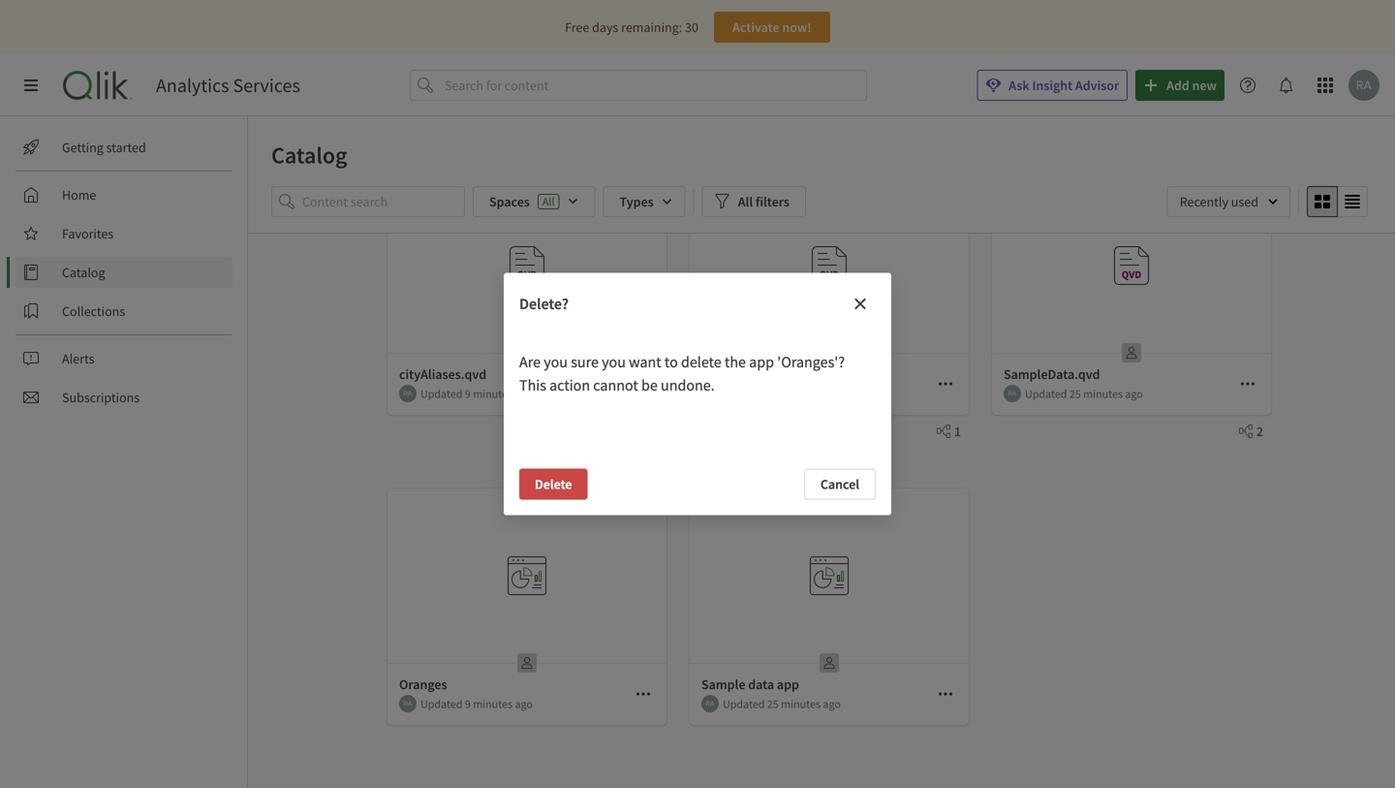 Task type: vqa. For each thing, say whether or not it's contained in the screenshot.
minutes for Sample data app
yes



Task type: describe. For each thing, give the bounding box(es) containing it.
updated for oranges
[[421, 696, 463, 711]]

catalog link
[[16, 257, 233, 288]]

updated for sample data app
[[723, 696, 765, 711]]

ask insight advisor button
[[977, 70, 1129, 101]]

alerts
[[62, 350, 94, 367]]

1 horizontal spatial app
[[777, 676, 800, 693]]

ago for oranges
[[515, 696, 533, 711]]

now!
[[783, 18, 812, 36]]

subscriptions
[[62, 389, 140, 406]]

undone.
[[661, 376, 715, 395]]

1 you from the left
[[544, 352, 568, 372]]

activate now!
[[733, 18, 812, 36]]

'oranges'?
[[778, 352, 845, 372]]

ruby anderson image for sample data app
[[702, 695, 719, 712]]

30
[[685, 18, 699, 36]]

list view image
[[1346, 194, 1361, 209]]

analytics
[[156, 73, 229, 97]]

days
[[592, 18, 619, 36]]

want
[[629, 352, 662, 372]]

collections
[[62, 302, 125, 320]]

analytics services
[[156, 73, 300, 97]]

cancel button
[[804, 469, 876, 500]]

home
[[62, 186, 96, 204]]

updated 25 minutes ago for sample data app
[[723, 696, 841, 711]]

updated 25 minutes ago for sampledata.qvd
[[1026, 386, 1144, 401]]

minutes for oranges
[[473, 696, 513, 711]]

navigation pane element
[[0, 124, 247, 421]]

1 button
[[929, 423, 962, 440]]

9 for oranges
[[465, 696, 471, 711]]

minutes for sampledata.qvd
[[1084, 386, 1124, 401]]

favorites
[[62, 225, 114, 242]]

ask
[[1009, 77, 1030, 94]]

ruby anderson element for sampledata.qvd
[[1004, 385, 1022, 402]]

25 for sampledata.qvd
[[1070, 386, 1082, 401]]

free
[[565, 18, 590, 36]]

ago for cityaliases.qvd
[[515, 386, 533, 401]]

sure
[[571, 352, 599, 372]]

2 button
[[1232, 423, 1264, 440]]

ruby anderson image for cityaliases.qvd
[[399, 385, 417, 402]]

updated for sampledata.qvd
[[1026, 386, 1068, 401]]

1 horizontal spatial catalog
[[271, 141, 348, 170]]

minutes for sample data app
[[781, 696, 821, 711]]

services
[[233, 73, 300, 97]]

to
[[665, 352, 678, 372]]

are you sure you want to delete the app 'oranges'? this action cannot be undone.
[[520, 352, 845, 395]]

remaining:
[[622, 18, 683, 36]]

ruby anderson image inside citygeo.qvd link
[[702, 385, 719, 402]]

subscriptions link
[[16, 382, 233, 413]]

Content search text field
[[302, 186, 465, 217]]

ruby anderson element for cityaliases.qvd
[[399, 385, 417, 402]]

close sidebar menu image
[[23, 78, 39, 93]]

oranges
[[399, 676, 447, 693]]

app inside are you sure you want to delete the app 'oranges'? this action cannot be undone.
[[750, 352, 775, 372]]

activate
[[733, 18, 780, 36]]

updated 9 minutes ago for cityaliases.qvd
[[421, 386, 533, 401]]

ruby anderson image for sampledata.qvd
[[1004, 385, 1022, 402]]

recently used image
[[1168, 186, 1291, 217]]



Task type: locate. For each thing, give the bounding box(es) containing it.
sample data app
[[702, 676, 800, 693]]

action
[[550, 376, 590, 395]]

free days remaining: 30
[[565, 18, 699, 36]]

0 vertical spatial 25
[[1070, 386, 1082, 401]]

updated 9 minutes ago
[[421, 386, 533, 401], [421, 696, 533, 711]]

updated 25 minutes ago down sampledata.qvd
[[1026, 386, 1144, 401]]

delete?
[[520, 294, 569, 314]]

ruby anderson element for oranges
[[399, 695, 417, 712]]

tile view image
[[1315, 194, 1331, 209]]

getting
[[62, 139, 104, 156]]

1 horizontal spatial you
[[602, 352, 626, 372]]

updated down sampledata.qvd
[[1026, 386, 1068, 401]]

updated 9 minutes ago down oranges
[[421, 696, 533, 711]]

you
[[544, 352, 568, 372], [602, 352, 626, 372]]

filters region
[[248, 182, 1396, 233]]

cancel
[[821, 475, 860, 493]]

ago for sampledata.qvd
[[1126, 386, 1144, 401]]

app right the
[[750, 352, 775, 372]]

ruby anderson image down sampledata.qvd
[[1004, 385, 1022, 402]]

updated down sample data app
[[723, 696, 765, 711]]

data
[[749, 676, 775, 693]]

2 9 from the top
[[465, 696, 471, 711]]

cannot
[[594, 376, 639, 395]]

citygeo.qvd
[[702, 365, 772, 383]]

you right are
[[544, 352, 568, 372]]

0 horizontal spatial ruby anderson image
[[702, 695, 719, 712]]

2 you from the left
[[602, 352, 626, 372]]

analytics services element
[[156, 73, 300, 97]]

0 vertical spatial app
[[750, 352, 775, 372]]

0 horizontal spatial updated 25 minutes ago
[[723, 696, 841, 711]]

updated 25 minutes ago down data
[[723, 696, 841, 711]]

ruby anderson element down oranges
[[399, 695, 417, 712]]

alerts link
[[16, 343, 233, 374]]

minutes for cityaliases.qvd
[[473, 386, 513, 401]]

delete
[[535, 475, 572, 493]]

9 for cityaliases.qvd
[[465, 386, 471, 401]]

cityaliases.qvd
[[399, 365, 487, 383]]

0 vertical spatial updated 9 minutes ago
[[421, 386, 533, 401]]

0 horizontal spatial you
[[544, 352, 568, 372]]

25
[[1070, 386, 1082, 401], [768, 696, 779, 711]]

ruby anderson element down citygeo.qvd
[[702, 385, 719, 402]]

25 down data
[[768, 696, 779, 711]]

close image
[[853, 296, 869, 312]]

ask insight advisor
[[1009, 77, 1120, 94]]

1 9 from the top
[[465, 386, 471, 401]]

updated for cityaliases.qvd
[[421, 386, 463, 401]]

ago for sample data app
[[823, 696, 841, 711]]

0 horizontal spatial catalog
[[62, 264, 105, 281]]

1 vertical spatial catalog
[[62, 264, 105, 281]]

ruby anderson image down cityaliases.qvd
[[399, 385, 417, 402]]

1 vertical spatial 9
[[465, 696, 471, 711]]

ruby anderson element
[[399, 385, 417, 402], [702, 385, 719, 402], [1004, 385, 1022, 402], [399, 695, 417, 712], [702, 695, 719, 712]]

collections link
[[16, 296, 233, 327]]

this
[[520, 376, 547, 395]]

ruby anderson image down sample
[[702, 695, 719, 712]]

1 vertical spatial updated 9 minutes ago
[[421, 696, 533, 711]]

2 updated 9 minutes ago from the top
[[421, 696, 533, 711]]

activate now! link
[[714, 12, 831, 43]]

home link
[[16, 179, 233, 210]]

getting started link
[[16, 132, 233, 163]]

catalog down favorites
[[62, 264, 105, 281]]

updated 25 minutes ago
[[1026, 386, 1144, 401], [723, 696, 841, 711]]

0 vertical spatial 9
[[465, 386, 471, 401]]

2
[[1257, 423, 1264, 440]]

1 horizontal spatial ruby anderson image
[[1004, 385, 1022, 402]]

be
[[642, 376, 658, 395]]

updated down oranges
[[421, 696, 463, 711]]

advisor
[[1076, 77, 1120, 94]]

catalog inside navigation pane element
[[62, 264, 105, 281]]

ruby anderson image down oranges
[[399, 695, 417, 712]]

citygeo.qvd link
[[690, 178, 969, 416]]

25 for sample data app
[[768, 696, 779, 711]]

0 vertical spatial ruby anderson image
[[1004, 385, 1022, 402]]

1 horizontal spatial 25
[[1070, 386, 1082, 401]]

switch view group
[[1308, 186, 1369, 217]]

ruby anderson image
[[1004, 385, 1022, 402], [702, 695, 719, 712]]

1
[[955, 423, 962, 440]]

delete
[[681, 352, 722, 372]]

updated down cityaliases.qvd
[[421, 386, 463, 401]]

1 vertical spatial app
[[777, 676, 800, 693]]

0 horizontal spatial app
[[750, 352, 775, 372]]

25 down sampledata.qvd
[[1070, 386, 1082, 401]]

app right data
[[777, 676, 800, 693]]

ruby anderson element down sampledata.qvd
[[1004, 385, 1022, 402]]

0 horizontal spatial 25
[[768, 696, 779, 711]]

1 vertical spatial updated 25 minutes ago
[[723, 696, 841, 711]]

delete? dialog
[[504, 273, 892, 515]]

ruby anderson element inside citygeo.qvd link
[[702, 385, 719, 402]]

updated
[[421, 386, 463, 401], [1026, 386, 1068, 401], [421, 696, 463, 711], [723, 696, 765, 711]]

are
[[520, 352, 541, 372]]

0 vertical spatial catalog
[[271, 141, 348, 170]]

favorites link
[[16, 218, 233, 249]]

app
[[750, 352, 775, 372], [777, 676, 800, 693]]

updated 9 minutes ago for oranges
[[421, 696, 533, 711]]

getting started
[[62, 139, 146, 156]]

0 vertical spatial updated 25 minutes ago
[[1026, 386, 1144, 401]]

sampledata.qvd
[[1004, 365, 1101, 383]]

the
[[725, 352, 746, 372]]

9
[[465, 386, 471, 401], [465, 696, 471, 711]]

catalog
[[271, 141, 348, 170], [62, 264, 105, 281]]

1 vertical spatial 25
[[768, 696, 779, 711]]

ruby anderson image for oranges
[[399, 695, 417, 712]]

insight
[[1033, 77, 1073, 94]]

ruby anderson element for sample data app
[[702, 695, 719, 712]]

sample
[[702, 676, 746, 693]]

minutes
[[473, 386, 513, 401], [1084, 386, 1124, 401], [473, 696, 513, 711], [781, 696, 821, 711]]

1 updated 9 minutes ago from the top
[[421, 386, 533, 401]]

ruby anderson element down sample
[[702, 695, 719, 712]]

started
[[106, 139, 146, 156]]

delete button
[[520, 469, 588, 500]]

you up cannot
[[602, 352, 626, 372]]

ruby anderson image down citygeo.qvd
[[702, 385, 719, 402]]

1 horizontal spatial updated 25 minutes ago
[[1026, 386, 1144, 401]]

catalog down services
[[271, 141, 348, 170]]

ruby anderson element down cityaliases.qvd
[[399, 385, 417, 402]]

ago
[[515, 386, 533, 401], [1126, 386, 1144, 401], [515, 696, 533, 711], [823, 696, 841, 711]]

1 vertical spatial ruby anderson image
[[702, 695, 719, 712]]

ruby anderson image
[[399, 385, 417, 402], [702, 385, 719, 402], [399, 695, 417, 712]]

updated 9 minutes ago down cityaliases.qvd
[[421, 386, 533, 401]]



